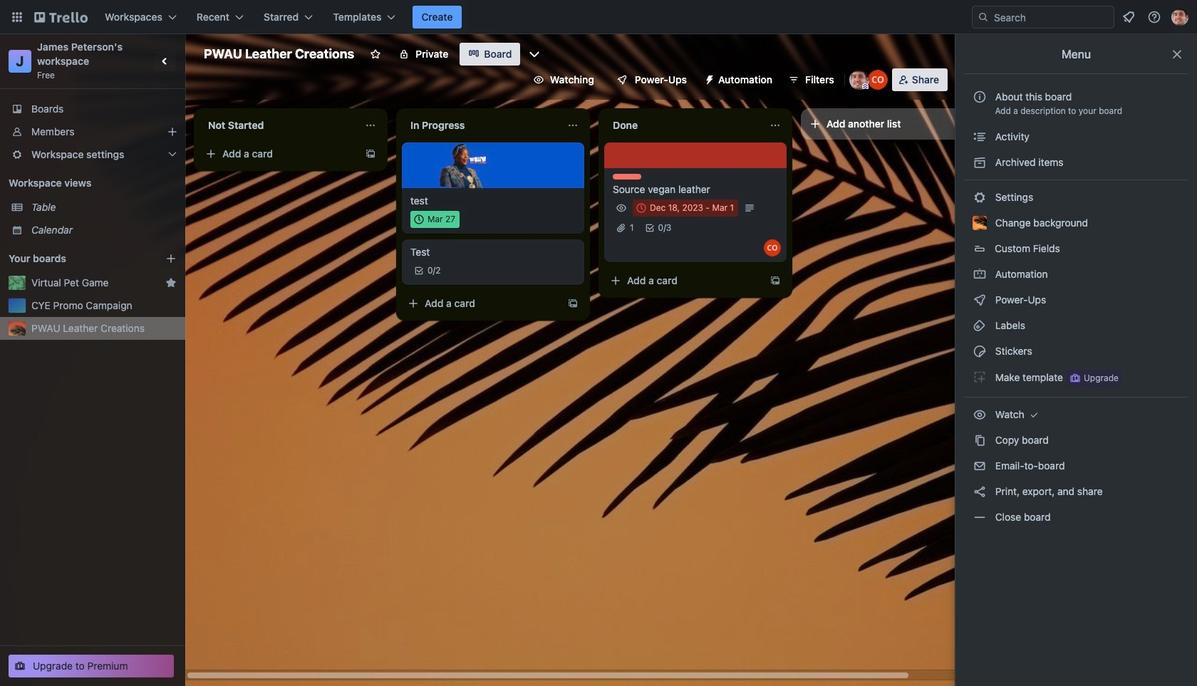 Task type: locate. For each thing, give the bounding box(es) containing it.
7 sm image from the top
[[973, 510, 987, 524]]

4 sm image from the top
[[973, 293, 987, 307]]

2 sm image from the top
[[973, 190, 987, 205]]

Search field
[[989, 7, 1114, 27]]

create from template… image
[[365, 148, 376, 160], [567, 298, 579, 309]]

james peterson (jamespeterson93) image
[[849, 70, 869, 90]]

back to home image
[[34, 6, 88, 29]]

sm image
[[698, 68, 718, 88], [973, 155, 987, 170], [973, 344, 987, 358], [973, 370, 987, 384], [973, 408, 987, 422], [1027, 408, 1041, 422], [973, 433, 987, 447], [973, 459, 987, 473]]

christina overa (christinaovera) image
[[764, 239, 781, 257]]

james peterson (jamespeterson93) image
[[1171, 9, 1189, 26]]

search image
[[978, 11, 989, 23]]

create from template… image
[[770, 275, 781, 286]]

None text field
[[200, 114, 359, 137], [402, 114, 562, 137], [604, 114, 764, 137], [200, 114, 359, 137], [402, 114, 562, 137], [604, 114, 764, 137]]

open information menu image
[[1147, 10, 1162, 24]]

this member is an admin of this board. image
[[862, 83, 868, 90]]

sm image
[[973, 130, 987, 144], [973, 190, 987, 205], [973, 267, 987, 281], [973, 293, 987, 307], [973, 319, 987, 333], [973, 485, 987, 499], [973, 510, 987, 524]]

1 horizontal spatial create from template… image
[[567, 298, 579, 309]]

customize views image
[[528, 47, 542, 61]]

1 vertical spatial create from template… image
[[567, 298, 579, 309]]

0 vertical spatial create from template… image
[[365, 148, 376, 160]]

None checkbox
[[633, 200, 738, 217], [410, 211, 460, 228], [633, 200, 738, 217], [410, 211, 460, 228]]

add board image
[[165, 253, 177, 264]]

christina overa (christinaovera) image
[[868, 70, 888, 90]]

0 notifications image
[[1120, 9, 1137, 26]]

primary element
[[0, 0, 1197, 34]]



Task type: describe. For each thing, give the bounding box(es) containing it.
5 sm image from the top
[[973, 319, 987, 333]]

starred icon image
[[165, 277, 177, 289]]

color: bold red, title: "sourcing" element
[[613, 174, 641, 180]]

3 sm image from the top
[[973, 267, 987, 281]]

workspace navigation collapse icon image
[[155, 51, 175, 71]]

https://media2.giphy.com/media/vhqa3tryiebmkd5qih/100w.gif?cid=ad960664tuux3ictzc2l4kkstlpkpgfee3kg7e05hcw8694d&ep=v1_stickers_search&rid=100w.gif&ct=s image
[[439, 141, 487, 190]]

6 sm image from the top
[[973, 485, 987, 499]]

0 horizontal spatial create from template… image
[[365, 148, 376, 160]]

Board name text field
[[197, 43, 361, 66]]

star or unstar board image
[[370, 48, 381, 60]]

your boards with 3 items element
[[9, 250, 144, 267]]

1 sm image from the top
[[973, 130, 987, 144]]



Task type: vqa. For each thing, say whether or not it's contained in the screenshot.
Search FIELD on the right top
yes



